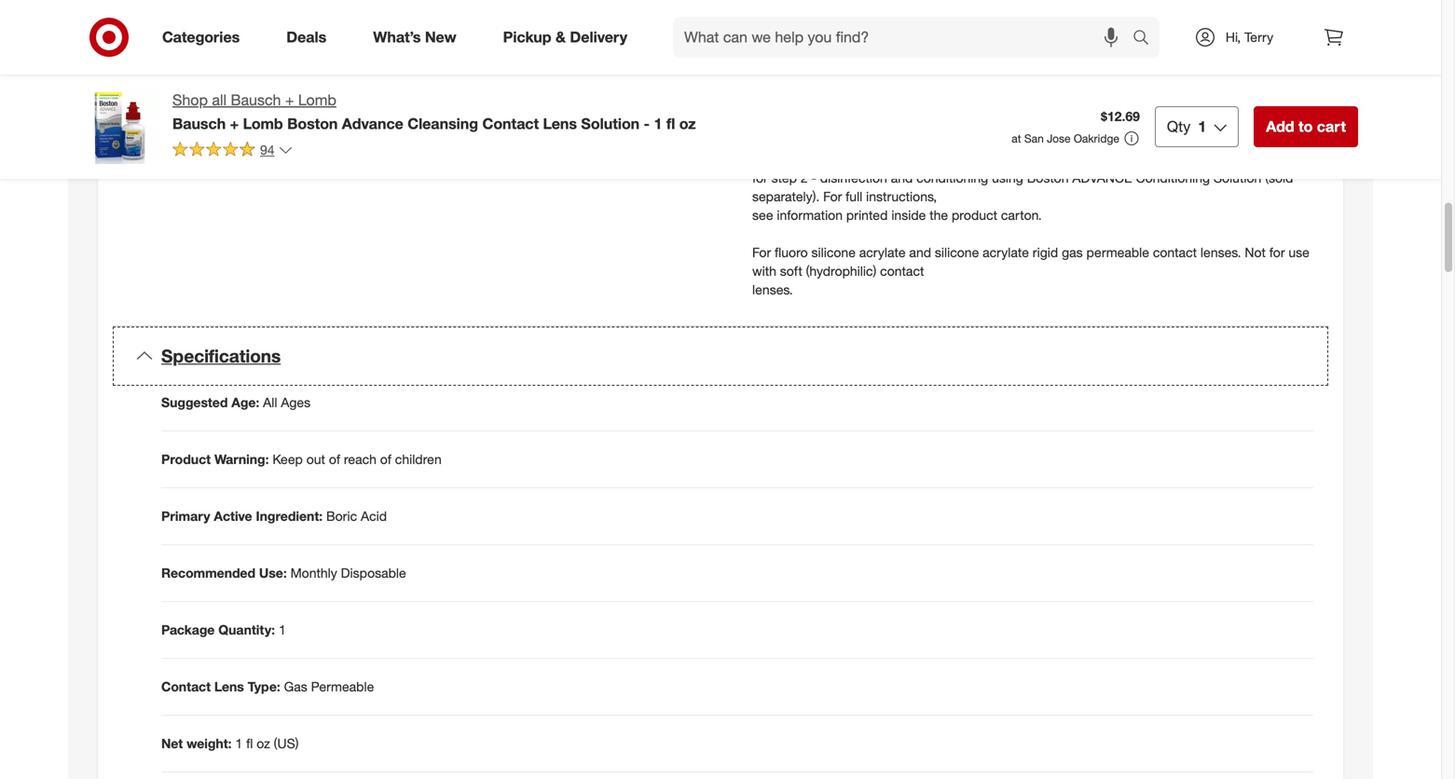 Task type: locate. For each thing, give the bounding box(es) containing it.
for inside for fluoro silicone acrylate and silicone acrylate rigid gas permeable contact lenses. not for use with soft (hydrophilic) contact lenses.
[[752, 244, 771, 261]]

your left cleaner
[[1065, 133, 1090, 149]]

tinted down cleaner. on the top right of page
[[936, 133, 969, 149]]

1 vertical spatial solution
[[1214, 170, 1262, 186]]

bausch right all
[[231, 91, 281, 109]]

saline
[[1013, 95, 1047, 112]]

carton.
[[1001, 207, 1042, 224]]

what's new link
[[357, 17, 480, 58]]

bausch
[[601, 25, 645, 41], [231, 91, 281, 109], [173, 115, 226, 133]]

lomb right the delivery
[[660, 25, 693, 41]]

weight:
[[187, 736, 232, 752]]

and down inside on the top right
[[910, 244, 932, 261]]

of right reach
[[380, 451, 392, 468]]

and for acrylate
[[910, 244, 932, 261]]

the
[[752, 133, 774, 149]]

and
[[870, 58, 892, 74], [891, 170, 913, 186], [910, 244, 932, 261]]

2 acrylate from the left
[[983, 244, 1029, 261]]

add
[[1266, 117, 1295, 136]]

-
[[644, 115, 650, 133], [812, 170, 817, 186]]

contact right cleansing at the top of the page
[[483, 115, 539, 133]]

visibly tinted contact solution for faster rinsing
[[180, 77, 450, 93]]

0 horizontal spatial at
[[586, 25, 597, 41]]

0 horizontal spatial lens
[[355, 25, 379, 41]]

1 vertical spatial permeable
[[311, 679, 374, 695]]

comfort
[[889, 21, 935, 37]]

2 horizontal spatial bausch
[[601, 25, 645, 41]]

at right &
[[586, 25, 597, 41]]

1 vertical spatial lens
[[882, 95, 906, 112]]

hi, terry
[[1226, 29, 1274, 45]]

use
[[1289, 244, 1310, 261]]

0 horizontal spatial fl
[[246, 736, 253, 752]]

acrylate
[[859, 244, 906, 261], [983, 244, 1029, 261]]

net weight: 1 fl oz (us)
[[161, 736, 299, 752]]

0 horizontal spatial acrylate
[[859, 244, 906, 261]]

cleaner
[[1094, 133, 1137, 149]]

0 vertical spatial fl
[[667, 115, 675, 133]]

0 vertical spatial gas
[[214, 25, 237, 41]]

care up qty 1 on the right top
[[1199, 95, 1225, 112]]

1 vertical spatial gas
[[284, 679, 308, 695]]

package quantity: 1
[[161, 622, 286, 638]]

add to cart
[[1266, 117, 1346, 136]]

1 horizontal spatial -
[[812, 170, 817, 186]]

1 vertical spatial boston
[[1027, 170, 1069, 186]]

lomb up 94
[[243, 115, 283, 133]]

0 vertical spatial see
[[1040, 133, 1061, 149]]

to right add
[[1299, 117, 1313, 136]]

contact down rinse
[[752, 114, 796, 130]]

+ up 94 link
[[230, 115, 239, 133]]

for left use
[[1270, 244, 1285, 261]]

1 vertical spatial see
[[752, 207, 773, 224]]

lens
[[355, 25, 379, 41], [882, 95, 906, 112]]

with left the soft
[[752, 263, 777, 279]]

bausch down shop
[[173, 115, 226, 133]]

acid
[[361, 508, 387, 525]]

can left the impair
[[752, 21, 774, 37]]

and up seconds.
[[870, 58, 892, 74]]

for inside for fluoro silicone acrylate and silicone acrylate rigid gas permeable contact lenses. not for use with soft (hydrophilic) contact lenses.
[[1270, 244, 1285, 261]]

boston down the visibly tinted contact solution for faster rinsing at top
[[287, 115, 338, 133]]

lenses up saline
[[1021, 58, 1059, 74]]

active
[[214, 508, 252, 525]]

the up qty 1 on the right top
[[1177, 95, 1196, 112]]

+ down deals
[[285, 91, 294, 109]]

0 horizontal spatial boston
[[287, 115, 338, 133]]

and for hands
[[870, 58, 892, 74]]

0 horizontal spatial solution
[[581, 115, 640, 133]]

wash
[[797, 58, 827, 74]]

solution down the delivery
[[581, 115, 640, 133]]

to left 4
[[1154, 58, 1165, 74]]

0 horizontal spatial tinted
[[221, 77, 254, 93]]

oz left the
[[679, 115, 696, 133]]

0 horizontal spatial contact
[[161, 679, 211, 695]]

your up rinse
[[752, 77, 778, 93]]

0 vertical spatial lens
[[355, 25, 379, 41]]

of right palm
[[1285, 58, 1297, 74]]

2 vertical spatial with
[[752, 263, 777, 279]]

lens
[[543, 115, 577, 133], [214, 679, 244, 695]]

0 vertical spatial and
[[870, 58, 892, 74]]

4
[[1169, 58, 1176, 74]]

keep
[[273, 451, 303, 468]]

silicone
[[812, 244, 856, 261], [935, 244, 979, 261]]

0 vertical spatial contact
[[483, 115, 539, 133]]

contact down 'package'
[[161, 679, 211, 695]]

thoroughly up cleaner. on the top right of page
[[909, 95, 971, 112]]

1 horizontal spatial at
[[1012, 131, 1022, 145]]

information
[[777, 207, 843, 224]]

1 vertical spatial lomb
[[298, 91, 336, 109]]

carefully
[[1062, 58, 1111, 74]]

each
[[784, 95, 813, 112]]

1 vertical spatial your
[[752, 77, 778, 93]]

contact
[[483, 115, 539, 133], [161, 679, 211, 695]]

the down seconds.
[[859, 95, 878, 112]]

permeable up the visibly tinted contact solution for faster rinsing at top
[[241, 25, 304, 41]]

0 vertical spatial boston
[[287, 115, 338, 133]]

oz
[[679, 115, 696, 133], [257, 736, 270, 752]]

children
[[395, 451, 442, 468]]

can right you at right top
[[1015, 133, 1036, 149]]

0 vertical spatial care
[[509, 25, 534, 41]]

0 vertical spatial -
[[644, 115, 650, 133]]

1 vertical spatial fl
[[246, 736, 253, 752]]

care right eye
[[509, 25, 534, 41]]

with left 'a'
[[975, 95, 999, 112]]

visibily
[[893, 133, 932, 149]]

2 horizontal spatial with
[[1115, 58, 1139, 74]]

for left full
[[823, 189, 842, 205]]

1 horizontal spatial bausch
[[231, 91, 281, 109]]

lenses. down the soft
[[752, 282, 793, 298]]

of left rgp
[[1228, 95, 1239, 112]]

0 horizontal spatial bausch
[[173, 115, 226, 133]]

lens down &
[[543, 115, 577, 133]]

permeable
[[241, 25, 304, 41], [311, 679, 374, 695]]

0 horizontal spatial lomb
[[243, 115, 283, 133]]

for left the fluoro
[[752, 244, 771, 261]]

+ right the delivery
[[648, 25, 656, 41]]

- inside to use, wash hands and rub both sides of the lenses carefully with 2 to 4 drops in the palm of your hand for 20 seconds. then, rinse each side of the lens thoroughly with a saline solution indicated for the care of rgp contact lenses to remove the cleaner. the cleaning solution is visibily tinted so you can see your cleaner has been thoroughly rinsed off. your lenses are now ready for step 2 - disinfection and conditioning using boston advance conditioning solution (sold separately). for full instructions, see information printed inside the product carton.
[[812, 170, 817, 186]]

0 horizontal spatial thoroughly
[[909, 95, 971, 112]]

1 vertical spatial for
[[752, 244, 771, 261]]

1 horizontal spatial care
[[1199, 95, 1225, 112]]

0 horizontal spatial can
[[752, 21, 774, 37]]

acrylate left rigid
[[983, 244, 1029, 261]]

1 vertical spatial lenses.
[[1201, 244, 1242, 261]]

use:
[[259, 565, 287, 581]]

1 horizontal spatial with
[[975, 95, 999, 112]]

1 horizontal spatial fl
[[667, 115, 675, 133]]

1 horizontal spatial acrylate
[[983, 244, 1029, 261]]

recommended
[[161, 565, 255, 581]]

2 horizontal spatial lenses.
[[1201, 244, 1242, 261]]

1 horizontal spatial gas
[[284, 679, 308, 695]]

2 right step
[[801, 170, 808, 186]]

see down saline
[[1040, 133, 1061, 149]]

0 vertical spatial +
[[648, 25, 656, 41]]

using
[[992, 170, 1024, 186]]

1 horizontal spatial silicone
[[935, 244, 979, 261]]

gas
[[214, 25, 237, 41], [284, 679, 308, 695]]

2 horizontal spatial to
[[1299, 117, 1313, 136]]

contact down inside on the top right
[[880, 263, 924, 279]]

2 vertical spatial +
[[230, 115, 239, 133]]

oz left (us) on the left bottom
[[257, 736, 270, 752]]

2 horizontal spatial +
[[648, 25, 656, 41]]

2 vertical spatial lenses
[[803, 151, 840, 168]]

with
[[1115, 58, 1139, 74], [975, 95, 999, 112], [752, 263, 777, 279]]

lomb
[[660, 25, 693, 41], [298, 91, 336, 109], [243, 115, 283, 133]]

1 vertical spatial -
[[812, 170, 817, 186]]

lenses down the cleaning
[[803, 151, 840, 168]]

solution inside 'shop all bausch + lomb bausch + lomb boston advance cleansing contact lens solution - 1 fl oz'
[[581, 115, 640, 133]]

you
[[990, 133, 1011, 149]]

sides
[[950, 58, 980, 74]]

out
[[307, 451, 325, 468]]

reach
[[344, 451, 377, 468]]

lenses down side
[[800, 114, 838, 130]]

advance
[[342, 115, 404, 133]]

0 horizontal spatial permeable
[[241, 25, 304, 41]]

is
[[880, 133, 890, 149]]

thoroughly down rgp
[[1198, 133, 1260, 149]]

1 horizontal spatial lenses.
[[1030, 21, 1071, 37]]

soft
[[780, 263, 803, 279]]

acrylate down printed
[[859, 244, 906, 261]]

lens left type:
[[214, 679, 244, 695]]

2 vertical spatial lenses.
[[752, 282, 793, 298]]

tinted right visibly
[[221, 77, 254, 93]]

pickup & delivery link
[[487, 17, 651, 58]]

1 horizontal spatial tinted
[[936, 133, 969, 149]]

can
[[752, 21, 774, 37], [1015, 133, 1036, 149]]

what's
[[373, 28, 421, 46]]

primary
[[161, 508, 210, 525]]

1 horizontal spatial lens
[[543, 115, 577, 133]]

0 vertical spatial oz
[[679, 115, 696, 133]]

disinfection
[[820, 170, 888, 186]]

contact
[[982, 21, 1026, 37], [307, 25, 351, 41], [258, 77, 302, 93], [752, 114, 796, 130], [1153, 244, 1197, 261], [880, 263, 924, 279]]

at right you at right top
[[1012, 131, 1022, 145]]

and inside for fluoro silicone acrylate and silicone acrylate rigid gas permeable contact lenses. not for use with soft (hydrophilic) contact lenses.
[[910, 244, 932, 261]]

lens up remove
[[882, 95, 906, 112]]

0 vertical spatial 2
[[1143, 58, 1150, 74]]

lomb down deals link
[[298, 91, 336, 109]]

recommended use: monthly disposable
[[161, 565, 406, 581]]

(us)
[[274, 736, 299, 752]]

boston inside 'shop all bausch + lomb bausch + lomb boston advance cleansing contact lens solution - 1 fl oz'
[[287, 115, 338, 133]]

1 horizontal spatial your
[[953, 21, 979, 37]]

0 horizontal spatial see
[[752, 207, 773, 224]]

to left remove
[[841, 114, 853, 130]]

lenses. up carefully in the top of the page
[[1030, 21, 1071, 37]]

0 vertical spatial lenses
[[1021, 58, 1059, 74]]

boston right using
[[1027, 170, 1069, 186]]

of right comfort at the right
[[938, 21, 950, 37]]

1 horizontal spatial +
[[285, 91, 294, 109]]

ready
[[894, 151, 927, 168]]

and up instructions,
[[891, 170, 913, 186]]

0 horizontal spatial with
[[752, 263, 777, 279]]

the
[[817, 21, 836, 37], [462, 25, 481, 41], [999, 58, 1017, 74], [1231, 58, 1249, 74], [859, 95, 878, 112], [1177, 95, 1196, 112], [904, 114, 922, 130], [930, 207, 948, 224]]

1 vertical spatial thoroughly
[[1198, 133, 1260, 149]]

lenses. left not
[[1201, 244, 1242, 261]]

1 vertical spatial can
[[1015, 133, 1036, 149]]

boston
[[287, 115, 338, 133], [1027, 170, 1069, 186]]

with down search
[[1115, 58, 1139, 74]]

1 horizontal spatial permeable
[[311, 679, 374, 695]]

net
[[161, 736, 183, 752]]

0 horizontal spatial 2
[[801, 170, 808, 186]]

0 vertical spatial solution
[[581, 115, 640, 133]]

has
[[1140, 133, 1161, 149]]

side
[[817, 95, 841, 112]]

pickup
[[503, 28, 552, 46]]

solution left (sold at top right
[[1214, 170, 1262, 186]]

advance
[[1073, 170, 1133, 186]]

1 horizontal spatial contact
[[483, 115, 539, 133]]

1 vertical spatial care
[[1199, 95, 1225, 112]]

conditioning
[[1136, 170, 1210, 186]]

contact up the visibly tinted contact solution for faster rinsing at top
[[307, 25, 351, 41]]

for left 20
[[814, 77, 830, 93]]

2 vertical spatial and
[[910, 244, 932, 261]]

1 vertical spatial tinted
[[936, 133, 969, 149]]

ingredient:
[[256, 508, 323, 525]]

2 horizontal spatial lomb
[[660, 25, 693, 41]]

lens right deals link
[[355, 25, 379, 41]]

0 vertical spatial permeable
[[241, 25, 304, 41]]

1 horizontal spatial 2
[[1143, 58, 1150, 74]]

to use, wash hands and rub both sides of the lenses carefully with 2 to 4 drops in the palm of your hand for 20 seconds. then, rinse each side of the lens thoroughly with a saline solution indicated for the care of rgp contact lenses to remove the cleaner. the cleaning solution is visibily tinted so you can see your cleaner has been thoroughly rinsed off. your lenses are now ready for step 2 - disinfection and conditioning using boston advance conditioning solution (sold separately). for full instructions, see information printed inside the product carton.
[[752, 58, 1300, 224]]

1 vertical spatial lens
[[214, 679, 244, 695]]

1 vertical spatial bausch
[[231, 91, 281, 109]]

2 left 4
[[1143, 58, 1150, 74]]

+
[[648, 25, 656, 41], [285, 91, 294, 109], [230, 115, 239, 133]]

1 silicone from the left
[[812, 244, 856, 261]]

0 horizontal spatial silicone
[[812, 244, 856, 261]]

for left faster at left
[[355, 77, 371, 93]]

permeable right type:
[[311, 679, 374, 695]]

0 vertical spatial your
[[953, 21, 979, 37]]

see down separately).
[[752, 207, 773, 224]]

silicone up (hydrophilic)
[[812, 244, 856, 261]]

1 horizontal spatial lomb
[[298, 91, 336, 109]]

separately).
[[752, 189, 820, 205]]

gas right rigid
[[214, 25, 237, 41]]

silicone down product on the top right of the page
[[935, 244, 979, 261]]

1 horizontal spatial oz
[[679, 115, 696, 133]]

bausch right &
[[601, 25, 645, 41]]

full
[[846, 189, 863, 205]]

your up sides
[[953, 21, 979, 37]]

seconds.
[[852, 77, 905, 93]]

cleaner.
[[926, 114, 971, 130]]

1 vertical spatial oz
[[257, 736, 270, 752]]

gas right type:
[[284, 679, 308, 695]]



Task type: describe. For each thing, give the bounding box(es) containing it.
package
[[161, 622, 215, 638]]

(sold
[[1266, 170, 1294, 186]]

1 vertical spatial and
[[891, 170, 913, 186]]

2 horizontal spatial your
[[1065, 133, 1090, 149]]

hands
[[831, 58, 867, 74]]

contact down deals
[[258, 77, 302, 93]]

printed
[[847, 207, 888, 224]]

deals
[[286, 28, 327, 46]]

are
[[844, 151, 863, 168]]

contact inside to use, wash hands and rub both sides of the lenses carefully with 2 to 4 drops in the palm of your hand for 20 seconds. then, rinse each side of the lens thoroughly with a saline solution indicated for the care of rgp contact lenses to remove the cleaner. the cleaning solution is visibily tinted so you can see your cleaner has been thoroughly rinsed off. your lenses are now ready for step 2 - disinfection and conditioning using boston advance conditioning solution (sold separately). for full instructions, see information printed inside the product carton.
[[752, 114, 796, 130]]

for inside to use, wash hands and rub both sides of the lenses carefully with 2 to 4 drops in the palm of your hand for 20 seconds. then, rinse each side of the lens thoroughly with a saline solution indicated for the care of rgp contact lenses to remove the cleaner. the cleaning solution is visibily tinted so you can see your cleaner has been thoroughly rinsed off. your lenses are now ready for step 2 - disinfection and conditioning using boston advance conditioning solution (sold separately). for full instructions, see information printed inside the product carton.
[[823, 189, 842, 205]]

the up 'a'
[[999, 58, 1017, 74]]

all
[[212, 91, 227, 109]]

monthly
[[291, 565, 337, 581]]

all
[[263, 395, 277, 411]]

product
[[161, 451, 211, 468]]

tinted inside to use, wash hands and rub both sides of the lenses carefully with 2 to 4 drops in the palm of your hand for 20 seconds. then, rinse each side of the lens thoroughly with a saline solution indicated for the care of rgp contact lenses to remove the cleaner. the cleaning solution is visibily tinted so you can see your cleaner has been thoroughly rinsed off. your lenses are now ready for step 2 - disinfection and conditioning using boston advance conditioning solution (sold separately). for full instructions, see information printed inside the product carton.
[[936, 133, 969, 149]]

ages
[[281, 395, 311, 411]]

use,
[[769, 58, 793, 74]]

product warning: keep out of reach of children
[[161, 451, 442, 468]]

to
[[752, 58, 766, 74]]

rgp
[[1243, 95, 1270, 112]]

oz inside 'shop all bausch + lomb bausch + lomb boston advance cleansing contact lens solution - 1 fl oz'
[[679, 115, 696, 133]]

impair
[[777, 21, 813, 37]]

1 acrylate from the left
[[859, 244, 906, 261]]

permeable
[[1087, 244, 1150, 261]]

rigid
[[180, 25, 210, 41]]

the left eye
[[462, 25, 481, 41]]

drops
[[1180, 58, 1213, 74]]

off.
[[752, 151, 770, 168]]

1 vertical spatial lenses
[[800, 114, 838, 130]]

contact lens type: gas permeable
[[161, 679, 374, 695]]

cleansing
[[408, 115, 478, 133]]

faster
[[374, 77, 407, 93]]

rub
[[896, 58, 916, 74]]

for down off.
[[752, 170, 768, 186]]

fl inside 'shop all bausch + lomb bausch + lomb boston advance cleansing contact lens solution - 1 fl oz'
[[667, 115, 675, 133]]

fluoro
[[775, 244, 808, 261]]

1 inside 'shop all bausch + lomb bausch + lomb boston advance cleansing contact lens solution - 1 fl oz'
[[654, 115, 662, 133]]

san
[[1025, 131, 1044, 145]]

oakridge
[[1074, 131, 1120, 145]]

not
[[1245, 244, 1266, 261]]

94
[[260, 142, 275, 158]]

specifications button
[[113, 327, 1329, 386]]

at san jose oakridge
[[1012, 131, 1120, 145]]

instructions,
[[866, 189, 937, 205]]

2 silicone from the left
[[935, 244, 979, 261]]

suggested
[[161, 395, 228, 411]]

the right in
[[1231, 58, 1249, 74]]

the right inside on the top right
[[930, 207, 948, 224]]

0 horizontal spatial +
[[230, 115, 239, 133]]

0 vertical spatial at
[[586, 25, 597, 41]]

so
[[973, 133, 987, 149]]

rinsing
[[411, 77, 450, 93]]

1 vertical spatial at
[[1012, 131, 1022, 145]]

0 horizontal spatial lenses.
[[752, 282, 793, 298]]

2 vertical spatial lomb
[[243, 115, 283, 133]]

a
[[1003, 95, 1010, 112]]

primary active ingredient: boric acid
[[161, 508, 387, 525]]

eye
[[485, 25, 505, 41]]

0 horizontal spatial oz
[[257, 736, 270, 752]]

0 horizontal spatial your
[[752, 77, 778, 93]]

contact up 'a'
[[982, 21, 1026, 37]]

0 vertical spatial can
[[752, 21, 774, 37]]

1 horizontal spatial to
[[1154, 58, 1165, 74]]

in
[[1217, 58, 1227, 74]]

delivery
[[570, 28, 628, 46]]

What can we help you find? suggestions appear below search field
[[673, 17, 1138, 58]]

rinsed
[[1264, 133, 1300, 149]]

the right the impair
[[817, 21, 836, 37]]

pickup & delivery
[[503, 28, 628, 46]]

rigid gas permeable contact lens solution from the eye care experts at bausch + lomb
[[180, 25, 693, 41]]

suggested age: all ages
[[161, 395, 311, 411]]

jose
[[1047, 131, 1071, 145]]

boric
[[326, 508, 357, 525]]

then,
[[908, 77, 940, 93]]

remove
[[857, 114, 900, 130]]

now
[[866, 151, 891, 168]]

94 link
[[173, 141, 293, 162]]

(hydrophilic)
[[806, 263, 877, 279]]

inside
[[892, 207, 926, 224]]

care inside to use, wash hands and rub both sides of the lenses carefully with 2 to 4 drops in the palm of your hand for 20 seconds. then, rinse each side of the lens thoroughly with a saline solution indicated for the care of rgp contact lenses to remove the cleaner. the cleaning solution is visibily tinted so you can see your cleaner has been thoroughly rinsed off. your lenses are now ready for step 2 - disinfection and conditioning using boston advance conditioning solution (sold separately). for full instructions, see information printed inside the product carton.
[[1199, 95, 1225, 112]]

1 vertical spatial 2
[[801, 170, 808, 186]]

of right sides
[[984, 58, 995, 74]]

can inside to use, wash hands and rub both sides of the lenses carefully with 2 to 4 drops in the palm of your hand for 20 seconds. then, rinse each side of the lens thoroughly with a saline solution indicated for the care of rgp contact lenses to remove the cleaner. the cleaning solution is visibily tinted so you can see your cleaner has been thoroughly rinsed off. your lenses are now ready for step 2 - disinfection and conditioning using boston advance conditioning solution (sold separately). for full instructions, see information printed inside the product carton.
[[1015, 133, 1036, 149]]

boston inside to use, wash hands and rub both sides of the lenses carefully with 2 to 4 drops in the palm of your hand for 20 seconds. then, rinse each side of the lens thoroughly with a saline solution indicated for the care of rgp contact lenses to remove the cleaner. the cleaning solution is visibily tinted so you can see your cleaner has been thoroughly rinsed off. your lenses are now ready for step 2 - disinfection and conditioning using boston advance conditioning solution (sold separately). for full instructions, see information printed inside the product carton.
[[1027, 170, 1069, 186]]

image of bausch + lomb boston advance cleansing contact lens solution - 1 fl oz image
[[83, 90, 158, 164]]

contact right permeable
[[1153, 244, 1197, 261]]

with inside for fluoro silicone acrylate and silicone acrylate rigid gas permeable contact lenses. not for use with soft (hydrophilic) contact lenses.
[[752, 263, 777, 279]]

quantity:
[[218, 622, 275, 638]]

contact inside 'shop all bausch + lomb bausch + lomb boston advance cleansing contact lens solution - 1 fl oz'
[[483, 115, 539, 133]]

1 vertical spatial contact
[[161, 679, 211, 695]]

the up visibily
[[904, 114, 922, 130]]

0 horizontal spatial to
[[841, 114, 853, 130]]

gas
[[1062, 244, 1083, 261]]

age:
[[231, 395, 259, 411]]

can impair the wearing comfort of your contact lenses.
[[752, 21, 1071, 37]]

1 horizontal spatial thoroughly
[[1198, 133, 1260, 149]]

0 vertical spatial tinted
[[221, 77, 254, 93]]

palm
[[1253, 58, 1282, 74]]

specifications
[[161, 345, 281, 367]]

0 vertical spatial thoroughly
[[909, 95, 971, 112]]

0 horizontal spatial lens
[[214, 679, 244, 695]]

1 vertical spatial with
[[975, 95, 999, 112]]

0 horizontal spatial gas
[[214, 25, 237, 41]]

solution inside to use, wash hands and rub both sides of the lenses carefully with 2 to 4 drops in the palm of your hand for 20 seconds. then, rinse each side of the lens thoroughly with a saline solution indicated for the care of rgp contact lenses to remove the cleaner. the cleaning solution is visibily tinted so you can see your cleaner has been thoroughly rinsed off. your lenses are now ready for step 2 - disinfection and conditioning using boston advance conditioning solution (sold separately). for full instructions, see information printed inside the product carton.
[[1214, 170, 1262, 186]]

warning:
[[214, 451, 269, 468]]

both
[[919, 58, 946, 74]]

for up qty
[[1158, 95, 1173, 112]]

cart
[[1317, 117, 1346, 136]]

1 vertical spatial +
[[285, 91, 294, 109]]

lens inside 'shop all bausch + lomb bausch + lomb boston advance cleansing contact lens solution - 1 fl oz'
[[543, 115, 577, 133]]

of right out
[[329, 451, 340, 468]]

&
[[556, 28, 566, 46]]

$12.69
[[1101, 108, 1140, 125]]

wearing
[[839, 21, 885, 37]]

to inside "add to cart" button
[[1299, 117, 1313, 136]]

of down 20
[[845, 95, 856, 112]]

categories
[[162, 28, 240, 46]]

step
[[772, 170, 797, 186]]

hand
[[781, 77, 811, 93]]

rinse
[[752, 95, 781, 112]]

your
[[773, 151, 799, 168]]

- inside 'shop all bausch + lomb bausch + lomb boston advance cleansing contact lens solution - 1 fl oz'
[[644, 115, 650, 133]]

0 vertical spatial lomb
[[660, 25, 693, 41]]

lens inside to use, wash hands and rub both sides of the lenses carefully with 2 to 4 drops in the palm of your hand for 20 seconds. then, rinse each side of the lens thoroughly with a saline solution indicated for the care of rgp contact lenses to remove the cleaner. the cleaning solution is visibily tinted so you can see your cleaner has been thoroughly rinsed off. your lenses are now ready for step 2 - disinfection and conditioning using boston advance conditioning solution (sold separately). for full instructions, see information printed inside the product carton.
[[882, 95, 906, 112]]

0 horizontal spatial care
[[509, 25, 534, 41]]

hi,
[[1226, 29, 1241, 45]]

for fluoro silicone acrylate and silicone acrylate rigid gas permeable contact lenses. not for use with soft (hydrophilic) contact lenses.
[[752, 244, 1310, 298]]



Task type: vqa. For each thing, say whether or not it's contained in the screenshot.
type: at the bottom of page
yes



